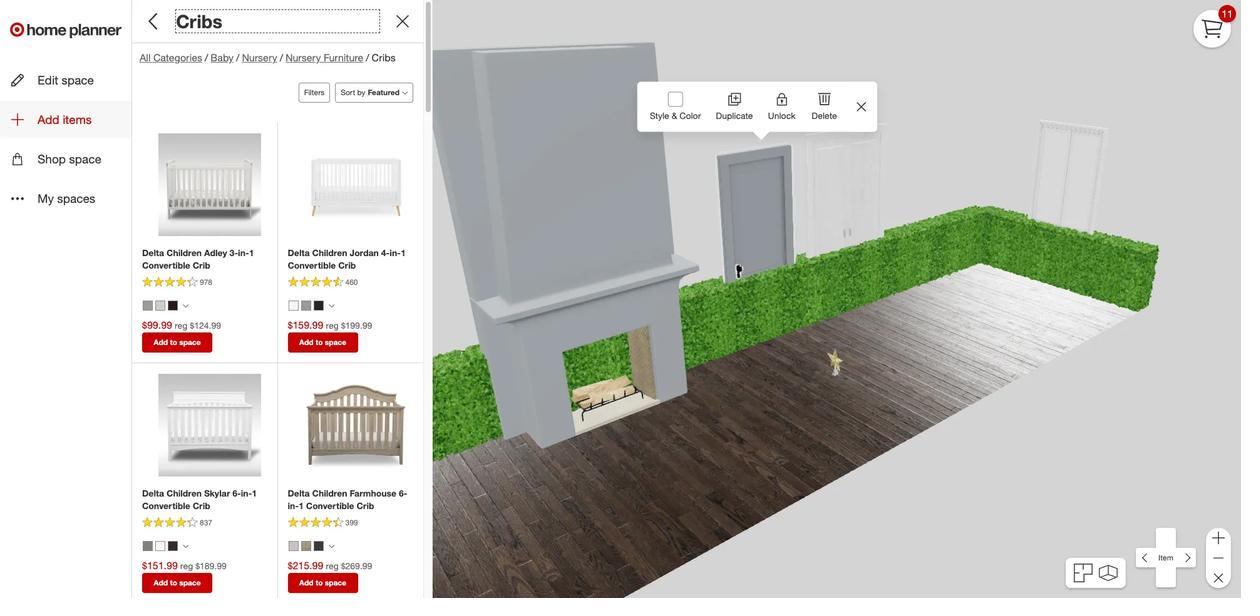 Task type: locate. For each thing, give the bounding box(es) containing it.
convertible inside delta children farmhouse 6- in-1 convertible crib
[[306, 501, 354, 511]]

midnight gray image
[[314, 301, 324, 311]]

reg inside $151.99 reg $189.99
[[180, 561, 193, 571]]

convertible up dark chocolate icon
[[142, 260, 190, 271]]

space for $151.99
[[179, 578, 201, 588]]

837
[[200, 518, 212, 528]]

1 horizontal spatial cribs
[[372, 52, 396, 64]]

1 for $99.99
[[249, 248, 254, 258]]

1 nursery from the left
[[242, 52, 277, 64]]

in- right jordan
[[390, 248, 401, 258]]

add to space
[[154, 338, 201, 347], [299, 338, 347, 347], [154, 578, 201, 588], [299, 578, 347, 588]]

to for $215.99
[[316, 578, 323, 588]]

all categories button
[[140, 51, 202, 65]]

1 / from the left
[[205, 52, 208, 64]]

textured limestone image
[[301, 541, 311, 551]]

crib inside delta children jordan 4-in-1 convertible crib
[[338, 260, 356, 271]]

reg left the $269.99 in the left bottom of the page
[[326, 561, 339, 571]]

to down $159.99 reg $199.99
[[316, 338, 323, 347]]

add to space button down $99.99 reg $124.99
[[142, 333, 212, 353]]

add to space for $99.99
[[154, 338, 201, 347]]

in- right skylar
[[241, 488, 252, 499]]

nursery
[[242, 52, 277, 64], [286, 52, 321, 64]]

/ right furniture
[[366, 52, 369, 64]]

in- up textured white image
[[288, 501, 299, 511]]

6- right skylar
[[233, 488, 241, 499]]

2 6- from the left
[[399, 488, 408, 499]]

children inside delta children skylar 6-in-1 convertible crib
[[167, 488, 202, 499]]

delta inside delta children skylar 6-in-1 convertible crib
[[142, 488, 164, 499]]

$215.99 reg $269.99
[[288, 559, 372, 572]]

bianca white image left dark chocolate icon
[[155, 301, 165, 311]]

filters button
[[299, 83, 330, 103]]

add to space down $215.99 reg $269.99
[[299, 578, 347, 588]]

in- for $99.99
[[238, 248, 249, 258]]

reg for $151.99
[[180, 561, 193, 571]]

cribs up featured
[[372, 52, 396, 64]]

duplicate
[[716, 110, 753, 121]]

to down $215.99 reg $269.99
[[316, 578, 323, 588]]

reg inside $215.99 reg $269.99
[[326, 561, 339, 571]]

children for $159.99
[[312, 248, 347, 258]]

space
[[62, 73, 94, 87], [69, 152, 101, 166], [179, 338, 201, 347], [325, 338, 347, 347], [179, 578, 201, 588], [325, 578, 347, 588]]

/ left the baby
[[205, 52, 208, 64]]

add to space button down $151.99 reg $189.99
[[142, 573, 212, 593]]

convertible up 399
[[306, 501, 354, 511]]

add to space button down $215.99 reg $269.99
[[288, 573, 358, 593]]

children inside delta children farmhouse 6- in-1 convertible crib
[[312, 488, 347, 499]]

space down $159.99 reg $199.99
[[325, 338, 347, 347]]

6-
[[233, 488, 241, 499], [399, 488, 408, 499]]

nursery furniture button
[[286, 51, 364, 65]]

children
[[167, 248, 202, 258], [312, 248, 347, 258], [167, 488, 202, 499], [312, 488, 347, 499]]

home planner landing page image
[[10, 10, 122, 50]]

crib inside delta children adley 3-in-1 convertible crib
[[193, 260, 210, 271]]

4-
[[381, 248, 390, 258]]

add to space button down $159.99 reg $199.99
[[288, 333, 358, 353]]

in- inside delta children adley 3-in-1 convertible crib
[[238, 248, 249, 258]]

0 vertical spatial bianca white image
[[155, 301, 165, 311]]

space down $151.99 reg $189.99
[[179, 578, 201, 588]]

in- for $159.99
[[390, 248, 401, 258]]

move asset west by 6" image
[[1137, 548, 1157, 568]]

delta for $159.99
[[288, 248, 310, 258]]

0 horizontal spatial cribs
[[176, 10, 222, 33]]

crib up 978
[[193, 260, 210, 271]]

space down $99.99 reg $124.99
[[179, 338, 201, 347]]

0 horizontal spatial 6-
[[233, 488, 241, 499]]

crib inside delta children farmhouse 6- in-1 convertible crib
[[357, 501, 374, 511]]

reg left $199.99
[[326, 320, 339, 331]]

edit
[[38, 73, 58, 87]]

delta inside delta children jordan 4-in-1 convertible crib
[[288, 248, 310, 258]]

space for $99.99
[[179, 338, 201, 347]]

crib for $159.99
[[338, 260, 356, 271]]

delta for $151.99
[[142, 488, 164, 499]]

2 bianca white image from the top
[[155, 541, 165, 551]]

convertible for $215.99
[[306, 501, 354, 511]]

delta children jordan 4-in-1 convertible crib button
[[288, 247, 414, 272]]

delta children jordan 4-in-1 convertible crib
[[288, 248, 406, 271]]

shop space button
[[0, 141, 132, 178]]

farmhouse
[[350, 488, 397, 499]]

to down $99.99 reg $124.99
[[170, 338, 177, 347]]

to down $151.99 reg $189.99
[[170, 578, 177, 588]]

convertible
[[142, 260, 190, 271], [288, 260, 336, 271], [142, 501, 190, 511], [306, 501, 354, 511]]

convertible for $151.99
[[142, 501, 190, 511]]

space right edit
[[62, 73, 94, 87]]

1 right 4-
[[401, 248, 406, 258]]

bianca white image
[[155, 301, 165, 311], [155, 541, 165, 551]]

convertible up dark chocolate image
[[142, 501, 190, 511]]

add to space for $151.99
[[154, 578, 201, 588]]

1 for $215.99
[[299, 501, 304, 511]]

0 horizontal spatial gray image
[[143, 541, 153, 551]]

$159.99 reg $199.99
[[288, 319, 372, 331]]

delta
[[142, 248, 164, 258], [288, 248, 310, 258], [142, 488, 164, 499], [288, 488, 310, 499]]

1 vertical spatial bianca white image
[[155, 541, 165, 551]]

to for $151.99
[[170, 578, 177, 588]]

cribs
[[176, 10, 222, 33], [372, 52, 396, 64]]

front view button icon image
[[1099, 565, 1118, 582]]

bianca white image for $151.99
[[155, 541, 165, 551]]

/ right the baby
[[236, 52, 240, 64]]

space for $159.99
[[325, 338, 347, 347]]

convertible inside delta children jordan 4-in-1 convertible crib
[[288, 260, 336, 271]]

6- right farmhouse
[[399, 488, 408, 499]]

delta inside delta children farmhouse 6- in-1 convertible crib
[[288, 488, 310, 499]]

textured midnight gray image
[[314, 541, 324, 551]]

crib up 837
[[193, 501, 210, 511]]

1 inside delta children jordan 4-in-1 convertible crib
[[401, 248, 406, 258]]

in- right adley
[[238, 248, 249, 258]]

item
[[1159, 553, 1174, 563]]

1 6- from the left
[[233, 488, 241, 499]]

add for $215.99
[[299, 578, 314, 588]]

11 button
[[1194, 5, 1237, 48]]

children left skylar
[[167, 488, 202, 499]]

add to space down $151.99 reg $189.99
[[154, 578, 201, 588]]

children inside delta children adley 3-in-1 convertible crib
[[167, 248, 202, 258]]

0 horizontal spatial nursery
[[242, 52, 277, 64]]

1 vertical spatial gray image
[[143, 541, 153, 551]]

edit space button
[[0, 61, 132, 98]]

1 horizontal spatial 6-
[[399, 488, 408, 499]]

1 inside delta children adley 3-in-1 convertible crib
[[249, 248, 254, 258]]

style & color button
[[643, 82, 709, 132]]

delete
[[812, 110, 837, 121]]

in-
[[238, 248, 249, 258], [390, 248, 401, 258], [241, 488, 252, 499], [288, 501, 299, 511]]

children up 399
[[312, 488, 347, 499]]

delete button
[[804, 82, 846, 129]]

add
[[38, 112, 59, 127], [154, 338, 168, 347], [299, 338, 314, 347], [154, 578, 168, 588], [299, 578, 314, 588]]

1 bianca white image from the top
[[155, 301, 165, 311]]

crib up '460' at the left top of page
[[338, 260, 356, 271]]

delta for $99.99
[[142, 248, 164, 258]]

1 horizontal spatial gray image
[[301, 301, 311, 311]]

convertible inside delta children skylar 6-in-1 convertible crib
[[142, 501, 190, 511]]

978
[[200, 278, 212, 287]]

add to space down $99.99 reg $124.99
[[154, 338, 201, 347]]

6- inside delta children skylar 6-in-1 convertible crib
[[233, 488, 241, 499]]

$99.99
[[142, 319, 172, 331]]

add down "$99.99"
[[154, 338, 168, 347]]

delta inside delta children adley 3-in-1 convertible crib
[[142, 248, 164, 258]]

gray image up $151.99
[[143, 541, 153, 551]]

reg down dark chocolate icon
[[175, 320, 188, 331]]

add down $151.99
[[154, 578, 168, 588]]

to
[[170, 338, 177, 347], [316, 338, 323, 347], [170, 578, 177, 588], [316, 578, 323, 588]]

in- inside delta children jordan 4-in-1 convertible crib
[[390, 248, 401, 258]]

reg
[[175, 320, 188, 331], [326, 320, 339, 331], [180, 561, 193, 571], [326, 561, 339, 571]]

delta children adley 3-in-1 convertible crib button
[[142, 247, 267, 272]]

by
[[357, 88, 366, 97]]

add down the $215.99
[[299, 578, 314, 588]]

my spaces button
[[0, 180, 132, 217]]

add left items
[[38, 112, 59, 127]]

1 inside delta children farmhouse 6- in-1 convertible crib
[[299, 501, 304, 511]]

1
[[249, 248, 254, 258], [401, 248, 406, 258], [252, 488, 257, 499], [299, 501, 304, 511]]

reg left $189.99
[[180, 561, 193, 571]]

399
[[346, 518, 358, 528]]

delta for $215.99
[[288, 488, 310, 499]]

1 inside delta children skylar 6-in-1 convertible crib
[[252, 488, 257, 499]]

crib for $151.99
[[193, 501, 210, 511]]

sort
[[341, 88, 355, 97]]

space down $215.99 reg $269.99
[[325, 578, 347, 588]]

bianca white image left dark chocolate image
[[155, 541, 165, 551]]

crib down farmhouse
[[357, 501, 374, 511]]

1 right 3-
[[249, 248, 254, 258]]

children left jordan
[[312, 248, 347, 258]]

2 / from the left
[[236, 52, 240, 64]]

add items
[[38, 112, 92, 127]]

/
[[205, 52, 208, 64], [236, 52, 240, 64], [280, 52, 283, 64], [366, 52, 369, 64]]

gray image
[[301, 301, 311, 311], [143, 541, 153, 551]]

add down $159.99
[[299, 338, 314, 347]]

1 for $159.99
[[401, 248, 406, 258]]

dark chocolate image
[[168, 301, 178, 311]]

children left adley
[[167, 248, 202, 258]]

reg inside $159.99 reg $199.99
[[326, 320, 339, 331]]

add to space button
[[142, 333, 212, 353], [288, 333, 358, 353], [142, 573, 212, 593], [288, 573, 358, 593]]

all categories / baby / nursery / nursery furniture / cribs
[[140, 52, 396, 64]]

1 right skylar
[[252, 488, 257, 499]]

reg for $99.99
[[175, 320, 188, 331]]

6- inside delta children farmhouse 6- in-1 convertible crib
[[399, 488, 408, 499]]

reg for $215.99
[[326, 561, 339, 571]]

/ right "nursery" button
[[280, 52, 283, 64]]

convertible inside delta children adley 3-in-1 convertible crib
[[142, 260, 190, 271]]

3 / from the left
[[280, 52, 283, 64]]

in- for $151.99
[[241, 488, 252, 499]]

$124.99
[[190, 320, 221, 331]]

1 horizontal spatial nursery
[[286, 52, 321, 64]]

add to space for $159.99
[[299, 338, 347, 347]]

$269.99
[[341, 561, 372, 571]]

add to space for $215.99
[[299, 578, 347, 588]]

style & color
[[650, 110, 701, 121]]

add to space down $159.99 reg $199.99
[[299, 338, 347, 347]]

style
[[650, 110, 670, 121]]

1 up textured limestone image
[[299, 501, 304, 511]]

nursery button
[[242, 51, 277, 65]]

delta children farmhouse 6- in-1 convertible crib
[[288, 488, 408, 511]]

children inside delta children jordan 4-in-1 convertible crib
[[312, 248, 347, 258]]

convertible up midnight gray icon
[[288, 260, 336, 271]]

crib
[[193, 260, 210, 271], [338, 260, 356, 271], [193, 501, 210, 511], [357, 501, 374, 511]]

nursery up filters
[[286, 52, 321, 64]]

0 vertical spatial cribs
[[176, 10, 222, 33]]

cribs up categories
[[176, 10, 222, 33]]

color
[[680, 110, 701, 121]]

unlock
[[768, 110, 796, 121]]

delta children skylar 6-in-1 convertible crib image
[[158, 374, 261, 477]]

add to space button for $99.99
[[142, 333, 212, 353]]

in- inside delta children farmhouse 6- in-1 convertible crib
[[288, 501, 299, 511]]

gray image left midnight gray icon
[[301, 301, 311, 311]]

nursery right the baby
[[242, 52, 277, 64]]

reg inside $99.99 reg $124.99
[[175, 320, 188, 331]]

in- inside delta children skylar 6-in-1 convertible crib
[[241, 488, 252, 499]]

crib inside delta children skylar 6-in-1 convertible crib
[[193, 501, 210, 511]]



Task type: vqa. For each thing, say whether or not it's contained in the screenshot.
the left "Nursery"
yes



Task type: describe. For each thing, give the bounding box(es) containing it.
duplicate button
[[709, 82, 761, 129]]

1 vertical spatial cribs
[[372, 52, 396, 64]]

4 / from the left
[[366, 52, 369, 64]]

$159.99
[[288, 319, 323, 331]]

11
[[1222, 7, 1234, 20]]

baby button
[[211, 51, 234, 65]]

space for $215.99
[[325, 578, 347, 588]]

delta children jordan 4-in-1 convertible crib image
[[304, 134, 407, 236]]

featured
[[368, 88, 400, 97]]

crib for $215.99
[[357, 501, 374, 511]]

space inside "button"
[[62, 73, 94, 87]]

delta children skylar 6-in-1 convertible crib
[[142, 488, 257, 511]]

textured white image
[[289, 541, 299, 551]]

add inside button
[[38, 112, 59, 127]]

delta children adley 3-in-1 convertible crib image
[[158, 134, 261, 236]]

dark chocolate image
[[168, 541, 178, 551]]

furniture
[[324, 52, 364, 64]]

add to space button for $151.99
[[142, 573, 212, 593]]

to for $99.99
[[170, 338, 177, 347]]

add items button
[[0, 101, 132, 138]]

children for $99.99
[[167, 248, 202, 258]]

6- for $215.99
[[399, 488, 408, 499]]

jordan
[[350, 248, 379, 258]]

children for $215.99
[[312, 488, 347, 499]]

crib for $99.99
[[193, 260, 210, 271]]

shop
[[38, 152, 66, 166]]

$99.99 reg $124.99
[[142, 319, 221, 331]]

sort by featured
[[341, 88, 400, 97]]

1 for $151.99
[[252, 488, 257, 499]]

add to space button for $215.99
[[288, 573, 358, 593]]

all
[[140, 52, 151, 64]]

items
[[63, 112, 92, 127]]

space right shop
[[69, 152, 101, 166]]

delta children adley 3-in-1 convertible crib
[[142, 248, 254, 271]]

6- for $151.99
[[233, 488, 241, 499]]

$151.99
[[142, 559, 178, 572]]

filters
[[304, 88, 325, 97]]

460
[[346, 278, 358, 287]]

my
[[38, 191, 54, 206]]

reg for $159.99
[[326, 320, 339, 331]]

delta children farmhouse 6- in-1 convertible crib button
[[288, 487, 414, 512]]

$215.99
[[288, 559, 323, 572]]

categories
[[153, 52, 202, 64]]

top view button icon image
[[1075, 564, 1093, 583]]

0 vertical spatial gray image
[[301, 301, 311, 311]]

baby
[[211, 52, 234, 64]]

add for $99.99
[[154, 338, 168, 347]]

bianca white image for $99.99
[[155, 301, 165, 311]]

add for $159.99
[[299, 338, 314, 347]]

add for $151.99
[[154, 578, 168, 588]]

convertible for $159.99
[[288, 260, 336, 271]]

unlock button
[[761, 82, 804, 129]]

delta children skylar 6-in-1 convertible crib button
[[142, 487, 267, 512]]

2 nursery from the left
[[286, 52, 321, 64]]

children for $151.99
[[167, 488, 202, 499]]

to for $159.99
[[316, 338, 323, 347]]

3-
[[230, 248, 238, 258]]

delta children farmhouse 6-in-1 convertible crib image
[[304, 374, 407, 477]]

$189.99
[[196, 561, 227, 571]]

&
[[672, 110, 678, 121]]

convertible for $99.99
[[142, 260, 190, 271]]

skylar
[[204, 488, 230, 499]]

gray image
[[143, 301, 153, 311]]

my spaces
[[38, 191, 95, 206]]

move asset east by 6" image
[[1177, 548, 1197, 568]]

$151.99 reg $189.99
[[142, 559, 227, 572]]

in- for $215.99
[[288, 501, 299, 511]]

add to space button for $159.99
[[288, 333, 358, 353]]

edit space
[[38, 73, 94, 87]]

shop space
[[38, 152, 101, 166]]

bianca white image
[[289, 301, 299, 311]]

adley
[[204, 248, 227, 258]]

$199.99
[[341, 320, 372, 331]]

spaces
[[57, 191, 95, 206]]



